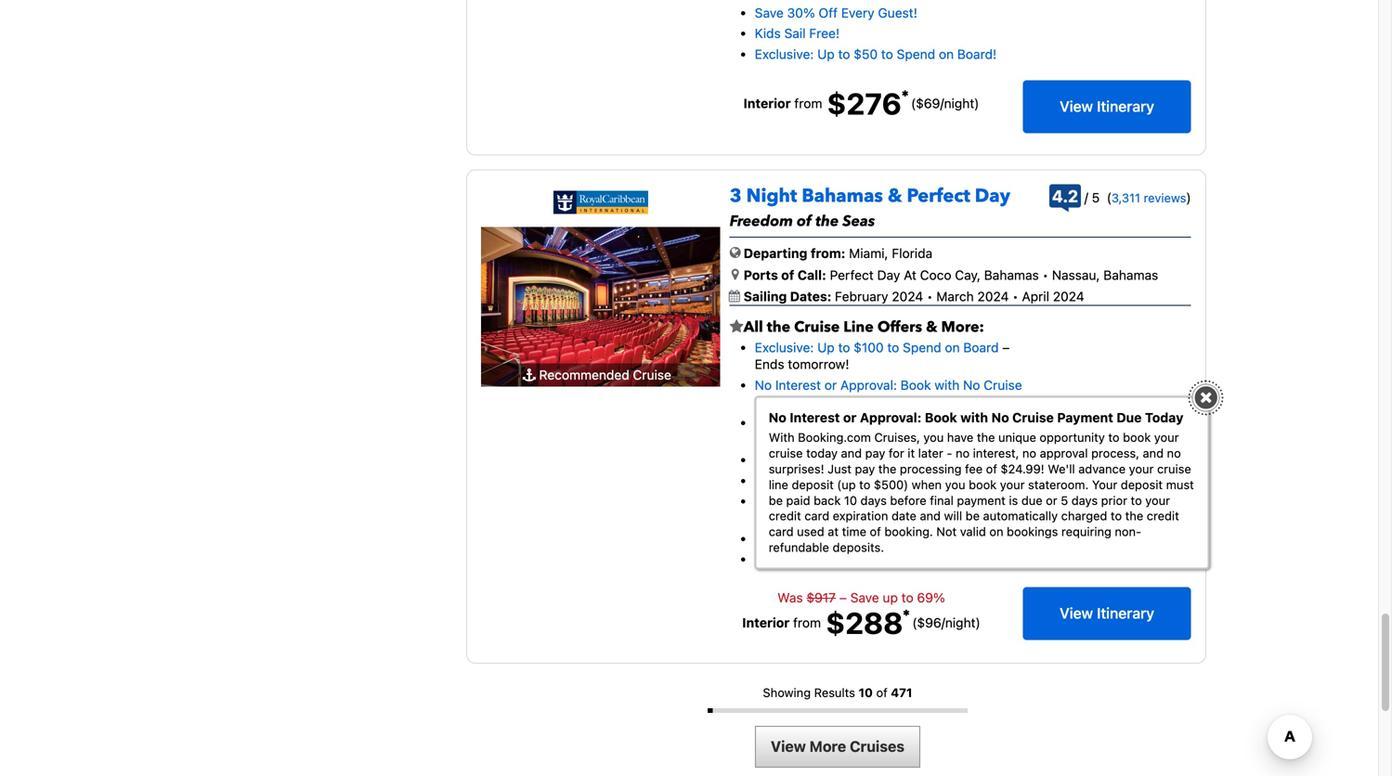 Task type: describe. For each thing, give the bounding box(es) containing it.
0 vertical spatial pay
[[866, 447, 886, 460]]

map marker image
[[732, 268, 739, 281]]

florida
[[892, 246, 933, 261]]

tomorrow! for to
[[788, 357, 850, 372]]

ends inside going, going, gone sale: limited-time price drop - ends wednesday!
[[797, 511, 827, 526]]

booking.com bonus: up to $1,000 to spend on board link
[[755, 415, 1016, 447]]

guest! inside booking.com bonus: up to $1,000 to spend on board up to $250 instant savings save 30% off every guest!
[[878, 473, 918, 489]]

sail inside kids sail free! exclusive: up to $50 to spend on board!
[[785, 531, 806, 547]]

booking.com inside no interest or approval: book with no cruise payment due today with booking.com cruises, you have the unique opportunity to book your cruise today and pay for it later - no interest, no approval process, and no surprises! just pay the processing fee of $24.99! we'll advance your cruise line deposit (up to $500) when you book your stateroom. your deposit must be paid back 10 days before final payment is due or 5 days prior to your credit card expiration date and will be automatically charged to the credit card used at time of booking. not valid on bookings requiring non- refundable deposits.
[[798, 431, 871, 445]]

freedom of the seas image
[[481, 227, 721, 387]]

more
[[810, 738, 847, 756]]

off inside booking.com bonus: up to $1,000 to spend on board up to $250 instant savings save 30% off every guest!
[[819, 473, 838, 489]]

globe image
[[730, 246, 741, 259]]

processing
[[900, 462, 962, 476]]

star image
[[730, 320, 744, 335]]

cay,
[[955, 267, 981, 283]]

cruises,
[[875, 431, 921, 445]]

0 vertical spatial book
[[1123, 431, 1151, 445]]

$50 inside save 30% off every guest! kids sail free! exclusive: up to $50 to spend on board!
[[854, 46, 878, 62]]

1 credit from the left
[[769, 509, 802, 523]]

1 exclusive: up to $50 to spend on board! link from the top
[[755, 46, 997, 62]]

2 horizontal spatial days
[[1072, 494, 1098, 508]]

interest for no interest or approval: book with no cruise payment due today with booking.com cruises, you have the unique opportunity to book your cruise today and pay for it later - no interest, no approval process, and no surprises! just pay the processing fee of $24.99! we'll advance your cruise line deposit (up to $500) when you book your stateroom. your deposit must be paid back 10 days before final payment is due or 5 days prior to your credit card expiration date and will be automatically charged to the credit card used at time of booking. not valid on bookings requiring non- refundable deposits.
[[790, 410, 840, 425]]

today
[[807, 447, 838, 460]]

bookings
[[1007, 525, 1059, 539]]

69%
[[917, 590, 946, 606]]

1 horizontal spatial &
[[926, 318, 938, 338]]

– for with
[[878, 395, 885, 410]]

sailing
[[744, 289, 787, 304]]

line
[[769, 478, 789, 492]]

is
[[1009, 494, 1019, 508]]

guest! inside save 30% off every guest! kids sail free! exclusive: up to $50 to spend on board!
[[878, 5, 918, 20]]

0 vertical spatial view
[[1060, 98, 1094, 115]]

just
[[828, 462, 852, 476]]

1 horizontal spatial days
[[900, 395, 928, 410]]

recommended cruise
[[539, 368, 672, 383]]

the up $500)
[[879, 462, 897, 476]]

booking.com bonus: up to $1,000 to spend on board up to $250 instant savings save 30% off every guest!
[[755, 415, 1016, 489]]

up up cruises,
[[881, 415, 899, 430]]

cruise inside no interest or approval: book with no cruise payment due today
[[984, 378, 1023, 393]]

back
[[814, 494, 841, 508]]

no interest or approval: book with no cruise payment due today
[[755, 378, 1023, 410]]

sale:
[[876, 494, 905, 509]]

$24.99!
[[1001, 462, 1045, 476]]

refundable
[[769, 541, 830, 555]]

$288
[[826, 606, 903, 641]]

from for $276
[[795, 96, 823, 111]]

at
[[904, 267, 917, 283]]

expiration
[[833, 509, 889, 523]]

2 deposit from the left
[[1121, 478, 1163, 492]]

save inside save 30% off every guest! kids sail free! exclusive: up to $50 to spend on board!
[[755, 5, 784, 20]]

call:
[[798, 267, 827, 283]]

showing
[[763, 686, 811, 700]]

recommended
[[539, 368, 630, 383]]

5 inside no interest or approval: book with no cruise payment due today with booking.com cruises, you have the unique opportunity to book your cruise today and pay for it later - no interest, no approval process, and no surprises! just pay the processing fee of $24.99! we'll advance your cruise line deposit (up to $500) when you book your stateroom. your deposit must be paid back 10 days before final payment is due or 5 days prior to your credit card expiration date and will be automatically charged to the credit card used at time of booking. not valid on bookings requiring non- refundable deposits.
[[1061, 494, 1069, 508]]

on inside save 30% off every guest! kids sail free! exclusive: up to $50 to spend on board!
[[939, 46, 954, 62]]

10 inside no interest or approval: book with no cruise payment due today with booking.com cruises, you have the unique opportunity to book your cruise today and pay for it later - no interest, no approval process, and no surprises! just pay the processing fee of $24.99! we'll advance your cruise line deposit (up to $500) when you book your stateroom. your deposit must be paid back 10 days before final payment is due or 5 days prior to your credit card expiration date and will be automatically charged to the credit card used at time of booking. not valid on bookings requiring non- refundable deposits.
[[844, 494, 858, 508]]

– for spend
[[1003, 340, 1010, 355]]

free! inside save 30% off every guest! kids sail free! exclusive: up to $50 to spend on board!
[[810, 26, 840, 41]]

1 vertical spatial card
[[769, 525, 794, 539]]

/ for $276
[[941, 96, 944, 111]]

for
[[889, 447, 905, 460]]

1 deposit from the left
[[792, 478, 834, 492]]

non-
[[1115, 525, 1142, 539]]

2 horizontal spatial and
[[1143, 447, 1164, 460]]

dates:
[[790, 289, 832, 304]]

2 save 30% off every guest! link from the top
[[755, 473, 918, 489]]

save inside booking.com bonus: up to $1,000 to spend on board up to $250 instant savings save 30% off every guest!
[[755, 473, 784, 489]]

bahamas inside 3 night bahamas & perfect day freedom of the seas
[[802, 183, 883, 209]]

prior
[[1102, 494, 1128, 508]]

interior from $276
[[744, 86, 902, 121]]

more:
[[942, 318, 985, 338]]

0 horizontal spatial days
[[861, 494, 887, 508]]

fee
[[965, 462, 983, 476]]

0 vertical spatial card
[[805, 509, 830, 523]]

1 vertical spatial 10
[[859, 686, 873, 700]]

spend inside kids sail free! exclusive: up to $50 to spend on board!
[[897, 552, 936, 567]]

on inside kids sail free! exclusive: up to $50 to spend on board!
[[939, 552, 954, 567]]

0 horizontal spatial book
[[969, 478, 997, 492]]

2 horizontal spatial •
[[1043, 267, 1049, 283]]

sail inside save 30% off every guest! kids sail free! exclusive: up to $50 to spend on board!
[[785, 26, 806, 41]]

charged
[[1062, 509, 1108, 523]]

your
[[1093, 478, 1118, 492]]

stateroom.
[[1029, 478, 1089, 492]]

night) for $276
[[944, 96, 980, 111]]

valid
[[960, 525, 987, 539]]

1 horizontal spatial you
[[946, 478, 966, 492]]

1 kids sail free! link from the top
[[755, 26, 840, 41]]

approval
[[1040, 447, 1088, 460]]

booking.
[[885, 525, 934, 539]]

1 no from the left
[[956, 447, 970, 460]]

itinerary for 2nd view itinerary link from the bottom
[[1097, 98, 1155, 115]]

1 horizontal spatial board
[[964, 340, 999, 355]]

perfect inside 3 night bahamas & perfect day freedom of the seas
[[907, 183, 971, 209]]

booking.com inside booking.com bonus: up to $1,000 to spend on board up to $250 instant savings save 30% off every guest!
[[755, 415, 833, 430]]

asterisk image
[[903, 609, 910, 617]]

$500)
[[874, 478, 909, 492]]

calendar image
[[729, 290, 740, 302]]

paid
[[787, 494, 811, 508]]

$250
[[791, 453, 823, 468]]

$100
[[854, 340, 884, 355]]

1 horizontal spatial bahamas
[[985, 267, 1039, 283]]

2 vertical spatial save
[[851, 590, 880, 606]]

offers
[[878, 318, 923, 338]]

night) for $288
[[946, 615, 981, 631]]

spend inside save 30% off every guest! kids sail free! exclusive: up to $50 to spend on board!
[[897, 46, 936, 62]]

deposits.
[[833, 541, 885, 555]]

of left 471
[[877, 686, 888, 700]]

departing from: miami, florida
[[744, 246, 933, 261]]

every inside save 30% off every guest! kids sail free! exclusive: up to $50 to spend on board!
[[842, 5, 875, 20]]

2 kids sail free! link from the top
[[755, 531, 840, 547]]

all the cruise line offers & more:
[[744, 318, 985, 338]]

3,311 reviews link
[[1112, 191, 1187, 205]]

0 vertical spatial be
[[769, 494, 783, 508]]

kids inside save 30% off every guest! kids sail free! exclusive: up to $50 to spend on board!
[[755, 26, 781, 41]]

your down process,
[[1129, 462, 1154, 476]]

wednesday!
[[831, 511, 904, 526]]

)
[[1187, 190, 1192, 205]]

cruises
[[850, 738, 905, 756]]

all
[[744, 318, 764, 338]]

view more cruises
[[771, 738, 905, 756]]

interior for $276
[[744, 96, 791, 111]]

no interest or approval: book with no cruise payment due today link
[[755, 378, 1023, 410]]

30% inside save 30% off every guest! kids sail free! exclusive: up to $50 to spend on board!
[[788, 5, 815, 20]]

kids inside kids sail free! exclusive: up to $50 to spend on board!
[[755, 531, 781, 547]]

up inside kids sail free! exclusive: up to $50 to spend on board!
[[818, 552, 835, 567]]

kids sail free! exclusive: up to $50 to spend on board!
[[755, 531, 997, 567]]

1 horizontal spatial and
[[920, 509, 941, 523]]

tomorrow! for limited-
[[952, 511, 1013, 526]]

0 vertical spatial cruise
[[769, 447, 803, 460]]

3
[[730, 183, 742, 209]]

book for no interest or approval: book with no cruise payment due today with booking.com cruises, you have the unique opportunity to book your cruise today and pay for it later - no interest, no approval process, and no surprises! just pay the processing fee of $24.99! we'll advance your cruise line deposit (up to $500) when you book your stateroom. your deposit must be paid back 10 days before final payment is due or 5 days prior to your credit card expiration date and will be automatically charged to the credit card used at time of booking. not valid on bookings requiring non- refundable deposits.
[[925, 410, 958, 425]]

($69
[[911, 96, 941, 111]]

we'll
[[1048, 462, 1076, 476]]

instant
[[827, 453, 868, 468]]

$1,000
[[918, 415, 959, 430]]

advance
[[1079, 462, 1126, 476]]

– ends tomorrow! for to
[[755, 340, 1010, 372]]

up left $100
[[818, 340, 835, 355]]

surprises!
[[769, 462, 825, 476]]

4.2 / 5 ( 3,311 reviews )
[[1053, 186, 1192, 206]]

($96 / night)
[[913, 615, 981, 631]]

of inside 3 night bahamas & perfect day freedom of the seas
[[797, 211, 812, 232]]

the up non-
[[1126, 509, 1144, 523]]

– for time
[[908, 511, 915, 526]]

left!
[[932, 395, 956, 410]]

night
[[747, 183, 797, 209]]

on inside no interest or approval: book with no cruise payment due today with booking.com cruises, you have the unique opportunity to book your cruise today and pay for it later - no interest, no approval process, and no surprises! just pay the processing fee of $24.99! we'll advance your cruise line deposit (up to $500) when you book your stateroom. your deposit must be paid back 10 days before final payment is due or 5 days prior to your credit card expiration date and will be automatically charged to the credit card used at time of booking. not valid on bookings requiring non- refundable deposits.
[[990, 525, 1004, 539]]

2 exclusive: up to $50 to spend on board! link from the top
[[755, 552, 997, 567]]

1 vertical spatial view
[[1060, 605, 1094, 622]]

4.2
[[1053, 186, 1079, 206]]

- inside going, going, gone sale: limited-time price drop - ends wednesday!
[[788, 511, 794, 526]]

$50 inside kids sail free! exclusive: up to $50 to spend on board!
[[854, 552, 878, 567]]

ports of call:
[[744, 267, 827, 283]]

2 horizontal spatial or
[[1046, 494, 1058, 508]]

1 vertical spatial pay
[[855, 462, 875, 476]]

(up
[[837, 478, 856, 492]]

board! inside save 30% off every guest! kids sail free! exclusive: up to $50 to spend on board!
[[958, 46, 997, 62]]

was
[[778, 590, 803, 606]]

used
[[797, 525, 825, 539]]

spend inside booking.com bonus: up to $1,000 to spend on board up to $250 instant savings save 30% off every guest!
[[978, 415, 1016, 430]]

due for no interest or approval: book with no cruise payment due today with booking.com cruises, you have the unique opportunity to book your cruise today and pay for it later - no interest, no approval process, and no surprises! just pay the processing fee of $24.99! we'll advance your cruise line deposit (up to $500) when you book your stateroom. your deposit must be paid back 10 days before final payment is due or 5 days prior to your credit card expiration date and will be automatically charged to the credit card used at time of booking. not valid on bookings requiring non- refundable deposits.
[[1117, 410, 1142, 425]]

payment for no interest or approval: book with no cruise payment due today
[[755, 395, 807, 410]]

free! inside kids sail free! exclusive: up to $50 to spend on board!
[[810, 531, 840, 547]]

showing results 10 of 471
[[763, 686, 913, 700]]

your up must
[[1155, 431, 1180, 445]]

up up line
[[755, 453, 772, 468]]

savings
[[871, 453, 918, 468]]

of down interest,
[[986, 462, 998, 476]]



Task type: vqa. For each thing, say whether or not it's contained in the screenshot.
right Chevron Up image
no



Task type: locate. For each thing, give the bounding box(es) containing it.
payment for no interest or approval: book with no cruise payment due today with booking.com cruises, you have the unique opportunity to book your cruise today and pay for it later - no interest, no approval process, and no surprises! just pay the processing fee of $24.99! we'll advance your cruise line deposit (up to $500) when you book your stateroom. your deposit must be paid back 10 days before final payment is due or 5 days prior to your credit card expiration date and will be automatically charged to the credit card used at time of booking. not valid on bookings requiring non- refundable deposits.
[[1058, 410, 1114, 425]]

the inside 3 night bahamas & perfect day freedom of the seas
[[816, 211, 839, 232]]

0 horizontal spatial no
[[956, 447, 970, 460]]

book
[[1123, 431, 1151, 445], [969, 478, 997, 492]]

card up used
[[805, 509, 830, 523]]

1 save 30% off every guest! link from the top
[[755, 5, 918, 20]]

$50
[[854, 46, 878, 62], [854, 552, 878, 567]]

0 horizontal spatial bahamas
[[802, 183, 883, 209]]

1 vertical spatial -
[[788, 511, 794, 526]]

the up interest,
[[977, 431, 995, 445]]

– ends tomorrow! down offers
[[755, 340, 1010, 372]]

– left 4
[[878, 395, 885, 410]]

1 exclusive: from the top
[[755, 46, 814, 62]]

be down 'time'
[[966, 509, 980, 523]]

board! inside kids sail free! exclusive: up to $50 to spend on board!
[[958, 552, 997, 567]]

2024 down nassau, on the right top of page
[[1053, 289, 1085, 304]]

up down at
[[818, 552, 835, 567]]

2 itinerary from the top
[[1097, 605, 1155, 622]]

interior for $288
[[743, 615, 790, 631]]

-
[[947, 447, 953, 460], [788, 511, 794, 526]]

spend down booking.
[[897, 552, 936, 567]]

1 vertical spatial sail
[[785, 531, 806, 547]]

$276
[[827, 86, 902, 121]]

of up from:
[[797, 211, 812, 232]]

0 vertical spatial /
[[941, 96, 944, 111]]

1 vertical spatial save 30% off every guest! link
[[755, 473, 918, 489]]

exclusive: up interior from $276
[[755, 46, 814, 62]]

view more cruises link
[[755, 726, 921, 768]]

spend
[[897, 46, 936, 62], [903, 340, 942, 355], [978, 415, 1016, 430], [897, 552, 936, 567]]

of up sailing dates: in the right of the page
[[782, 267, 795, 283]]

gone
[[840, 494, 872, 509]]

off up back
[[819, 473, 838, 489]]

view itinerary link up "4.2 / 5 ( 3,311 reviews )"
[[1023, 80, 1192, 133]]

1 vertical spatial perfect
[[830, 267, 874, 283]]

due for no interest or approval: book with no cruise payment due today
[[811, 395, 835, 410]]

0 vertical spatial sail
[[785, 26, 806, 41]]

1 vertical spatial exclusive: up to $50 to spend on board! link
[[755, 552, 997, 567]]

2 credit from the left
[[1147, 509, 1180, 523]]

board inside booking.com bonus: up to $1,000 to spend on board up to $250 instant savings save 30% off every guest!
[[774, 432, 809, 447]]

0 vertical spatial 10
[[844, 494, 858, 508]]

0 vertical spatial save 30% off every guest! link
[[755, 5, 918, 20]]

3 no from the left
[[1167, 447, 1182, 460]]

1 kids from the top
[[755, 26, 781, 41]]

0 vertical spatial day
[[975, 183, 1011, 209]]

book down "left!"
[[925, 410, 958, 425]]

book inside no interest or approval: book with no cruise payment due today with booking.com cruises, you have the unique opportunity to book your cruise today and pay for it later - no interest, no approval process, and no surprises! just pay the processing fee of $24.99! we'll advance your cruise line deposit (up to $500) when you book your stateroom. your deposit must be paid back 10 days before final payment is due or 5 days prior to your credit card expiration date and will be automatically charged to the credit card used at time of booking. not valid on bookings requiring non- refundable deposits.
[[925, 410, 958, 425]]

departing
[[744, 246, 808, 261]]

view itinerary down 'requiring' at right bottom
[[1060, 605, 1155, 622]]

view itinerary link down 'requiring' at right bottom
[[1023, 588, 1192, 640]]

no down have
[[956, 447, 970, 460]]

with for no interest or approval: book with no cruise payment due today
[[935, 378, 960, 393]]

due
[[1022, 494, 1043, 508]]

with inside no interest or approval: book with no cruise payment due today
[[935, 378, 960, 393]]

approval: down 4
[[860, 410, 922, 425]]

1 vertical spatial board
[[774, 432, 809, 447]]

cruise
[[795, 318, 840, 338], [633, 368, 672, 383], [984, 378, 1023, 393], [1013, 410, 1054, 425]]

471
[[891, 686, 913, 700]]

1 vertical spatial tomorrow!
[[952, 511, 1013, 526]]

credit down the paid
[[769, 509, 802, 523]]

deposit up prior
[[1121, 478, 1163, 492]]

1 view itinerary link from the top
[[1023, 80, 1192, 133]]

on right 'valid'
[[990, 525, 1004, 539]]

1 board! from the top
[[958, 46, 997, 62]]

final
[[930, 494, 954, 508]]

no up must
[[1167, 447, 1182, 460]]

today for no interest or approval: book with no cruise payment due today
[[838, 395, 874, 410]]

when
[[912, 478, 942, 492]]

view
[[1060, 98, 1094, 115], [1060, 605, 1094, 622], [771, 738, 806, 756]]

today inside no interest or approval: book with no cruise payment due today with booking.com cruises, you have the unique opportunity to book your cruise today and pay for it later - no interest, no approval process, and no surprises! just pay the processing fee of $24.99! we'll advance your cruise line deposit (up to $500) when you book your stateroom. your deposit must be paid back 10 days before final payment is due or 5 days prior to your credit card expiration date and will be automatically charged to the credit card used at time of booking. not valid on bookings requiring non- refundable deposits.
[[1146, 410, 1184, 425]]

nassau,
[[1052, 267, 1100, 283]]

of right the time
[[870, 525, 882, 539]]

0 horizontal spatial card
[[769, 525, 794, 539]]

interest inside no interest or approval: book with no cruise payment due today
[[776, 378, 821, 393]]

0 vertical spatial &
[[888, 183, 903, 209]]

march
[[937, 289, 974, 304]]

&
[[888, 183, 903, 209], [926, 318, 938, 338]]

interest up with
[[776, 378, 821, 393]]

approval: for no interest or approval: book with no cruise payment due today
[[841, 378, 897, 393]]

on up ($69 / night)
[[939, 46, 954, 62]]

interior inside interior from $288
[[743, 615, 790, 631]]

0 vertical spatial interest
[[776, 378, 821, 393]]

kids down drop
[[755, 531, 781, 547]]

night) right ($69
[[944, 96, 980, 111]]

1 vertical spatial interior
[[743, 615, 790, 631]]

/ right 4.2
[[1085, 190, 1089, 205]]

approval: inside no interest or approval: book with no cruise payment due today with booking.com cruises, you have the unique opportunity to book your cruise today and pay for it later - no interest, no approval process, and no surprises! just pay the processing fee of $24.99! we'll advance your cruise line deposit (up to $500) when you book your stateroom. your deposit must be paid back 10 days before final payment is due or 5 days prior to your credit card expiration date and will be automatically charged to the credit card used at time of booking. not valid on bookings requiring non- refundable deposits.
[[860, 410, 922, 425]]

1 2024 from the left
[[892, 289, 924, 304]]

– ends tomorrow! down 'time'
[[904, 511, 1013, 526]]

time
[[958, 494, 987, 509]]

no interest or approval: book with no cruise payment due today with booking.com cruises, you have the unique opportunity to book your cruise today and pay for it later - no interest, no approval process, and no surprises! just pay the processing fee of $24.99! we'll advance your cruise line deposit (up to $500) when you book your stateroom. your deposit must be paid back 10 days before final payment is due or 5 days prior to your credit card expiration date and will be automatically charged to the credit card used at time of booking. not valid on bookings requiring non- refundable deposits.
[[769, 410, 1195, 555]]

exclusive: down all
[[755, 340, 814, 355]]

exclusive: up to $50 to spend on board! link down the time
[[755, 552, 997, 567]]

2 2024 from the left
[[978, 289, 1009, 304]]

($96
[[913, 615, 942, 631]]

0 horizontal spatial 10
[[844, 494, 858, 508]]

interior
[[744, 96, 791, 111], [743, 615, 790, 631]]

later
[[919, 447, 944, 460]]

1 horizontal spatial 5
[[1092, 190, 1100, 205]]

the left seas
[[816, 211, 839, 232]]

with up "left!"
[[935, 378, 960, 393]]

ends inside the – ends tomorrow!
[[755, 357, 785, 372]]

book up process,
[[1123, 431, 1151, 445]]

2 horizontal spatial no
[[1167, 447, 1182, 460]]

today for no interest or approval: book with no cruise payment due today with booking.com cruises, you have the unique opportunity to book your cruise today and pay for it later - no interest, no approval process, and no surprises! just pay the processing fee of $24.99! we'll advance your cruise line deposit (up to $500) when you book your stateroom. your deposit must be paid back 10 days before final payment is due or 5 days prior to your credit card expiration date and will be automatically charged to the credit card used at time of booking. not valid on bookings requiring non- refundable deposits.
[[1146, 410, 1184, 425]]

0 vertical spatial or
[[825, 378, 837, 393]]

2 horizontal spatial ends
[[919, 511, 948, 526]]

from left $276
[[795, 96, 823, 111]]

2 every from the top
[[842, 473, 875, 489]]

0 vertical spatial exclusive:
[[755, 46, 814, 62]]

0 horizontal spatial &
[[888, 183, 903, 209]]

0 vertical spatial off
[[819, 5, 838, 20]]

not
[[937, 525, 957, 539]]

2 exclusive: from the top
[[755, 340, 814, 355]]

process,
[[1092, 447, 1140, 460]]

1 vertical spatial cruise
[[1158, 462, 1192, 476]]

0 horizontal spatial •
[[927, 289, 933, 304]]

– ends tomorrow! for limited-
[[904, 511, 1013, 526]]

going,
[[755, 494, 794, 509], [798, 494, 837, 509]]

payment
[[957, 494, 1006, 508]]

and up just
[[841, 447, 862, 460]]

days up charged
[[1072, 494, 1098, 508]]

sailing dates:
[[744, 289, 835, 304]]

on
[[939, 46, 954, 62], [945, 340, 960, 355], [755, 432, 770, 447], [990, 525, 1004, 539], [939, 552, 954, 567]]

2 guest! from the top
[[878, 473, 918, 489]]

off inside save 30% off every guest! kids sail free! exclusive: up to $50 to spend on board!
[[819, 5, 838, 20]]

0 vertical spatial night)
[[944, 96, 980, 111]]

2 kids from the top
[[755, 531, 781, 547]]

1 horizontal spatial 2024
[[978, 289, 1009, 304]]

days up wednesday! at the bottom of page
[[861, 494, 887, 508]]

/ inside "4.2 / 5 ( 3,311 reviews )"
[[1085, 190, 1089, 205]]

1 horizontal spatial be
[[966, 509, 980, 523]]

3 2024 from the left
[[1053, 289, 1085, 304]]

coco
[[920, 267, 952, 283]]

/
[[941, 96, 944, 111], [1085, 190, 1089, 205], [942, 615, 946, 631]]

save 30% off every guest! kids sail free! exclusive: up to $50 to spend on board!
[[755, 5, 997, 62]]

0 horizontal spatial deposit
[[792, 478, 834, 492]]

2 vertical spatial exclusive:
[[755, 552, 814, 567]]

booking.com
[[755, 415, 833, 430], [798, 431, 871, 445]]

4
[[889, 395, 897, 410]]

up
[[883, 590, 898, 606]]

1 guest! from the top
[[878, 5, 918, 20]]

1 vertical spatial – ends tomorrow!
[[904, 511, 1013, 526]]

from for $288
[[794, 615, 821, 631]]

save 30% off every guest! link up interior from $276
[[755, 5, 918, 20]]

– 4 days left!
[[874, 395, 956, 410]]

1 horizontal spatial perfect
[[907, 183, 971, 209]]

1 horizontal spatial payment
[[1058, 410, 1114, 425]]

1 30% from the top
[[788, 5, 815, 20]]

0 horizontal spatial 5
[[1061, 494, 1069, 508]]

bonus:
[[837, 415, 878, 430]]

2 horizontal spatial 2024
[[1053, 289, 1085, 304]]

1 going, from the left
[[755, 494, 794, 509]]

1 vertical spatial /
[[1085, 190, 1089, 205]]

0 horizontal spatial tomorrow!
[[788, 357, 850, 372]]

0 horizontal spatial and
[[841, 447, 862, 460]]

0 vertical spatial -
[[947, 447, 953, 460]]

cruise inside no interest or approval: book with no cruise payment due today with booking.com cruises, you have the unique opportunity to book your cruise today and pay for it later - no interest, no approval process, and no surprises! just pay the processing fee of $24.99! we'll advance your cruise line deposit (up to $500) when you book your stateroom. your deposit must be paid back 10 days before final payment is due or 5 days prior to your credit card expiration date and will be automatically charged to the credit card used at time of booking. not valid on bookings requiring non- refundable deposits.
[[1013, 410, 1054, 425]]

2 board! from the top
[[958, 552, 997, 567]]

board!
[[958, 46, 997, 62], [958, 552, 997, 567]]

0 horizontal spatial ends
[[755, 357, 785, 372]]

tomorrow! down payment
[[952, 511, 1013, 526]]

have
[[948, 431, 974, 445]]

2024
[[892, 289, 924, 304], [978, 289, 1009, 304], [1053, 289, 1085, 304]]

2 $50 from the top
[[854, 552, 878, 567]]

0 vertical spatial board
[[964, 340, 999, 355]]

cruise down with
[[769, 447, 803, 460]]

1 every from the top
[[842, 5, 875, 20]]

0 vertical spatial you
[[924, 431, 944, 445]]

book up payment
[[969, 478, 997, 492]]

– right $917
[[840, 590, 847, 606]]

on inside booking.com bonus: up to $1,000 to spend on board up to $250 instant savings save 30% off every guest!
[[755, 432, 770, 447]]

requiring
[[1062, 525, 1112, 539]]

and down limited-
[[920, 509, 941, 523]]

sail
[[785, 26, 806, 41], [785, 531, 806, 547]]

itinerary up "4.2 / 5 ( 3,311 reviews )"
[[1097, 98, 1155, 115]]

1 vertical spatial day
[[878, 267, 901, 283]]

1 horizontal spatial due
[[1117, 410, 1142, 425]]

1 horizontal spatial tomorrow!
[[952, 511, 1013, 526]]

or up bonus:
[[825, 378, 837, 393]]

must
[[1167, 478, 1195, 492]]

interest inside no interest or approval: book with no cruise payment due today with booking.com cruises, you have the unique opportunity to book your cruise today and pay for it later - no interest, no approval process, and no surprises! just pay the processing fee of $24.99! we'll advance your cruise line deposit (up to $500) when you book your stateroom. your deposit must be paid back 10 days before final payment is due or 5 days prior to your credit card expiration date and will be automatically charged to the credit card used at time of booking. not valid on bookings requiring non- refundable deposits.
[[790, 410, 840, 425]]

($69 / night)
[[911, 96, 980, 111]]

0 vertical spatial 5
[[1092, 190, 1100, 205]]

tomorrow! inside the – ends tomorrow!
[[788, 357, 850, 372]]

• up april
[[1043, 267, 1049, 283]]

perfect up florida
[[907, 183, 971, 209]]

2 no from the left
[[1023, 447, 1037, 460]]

view itinerary
[[1060, 98, 1155, 115], [1060, 605, 1155, 622]]

- inside no interest or approval: book with no cruise payment due today with booking.com cruises, you have the unique opportunity to book your cruise today and pay for it later - no interest, no approval process, and no surprises! just pay the processing fee of $24.99! we'll advance your cruise line deposit (up to $500) when you book your stateroom. your deposit must be paid back 10 days before final payment is due or 5 days prior to your credit card expiration date and will be automatically charged to the credit card used at time of booking. not valid on bookings requiring non- refundable deposits.
[[947, 447, 953, 460]]

0 vertical spatial board!
[[958, 46, 997, 62]]

approval: for no interest or approval: book with no cruise payment due today with booking.com cruises, you have the unique opportunity to book your cruise today and pay for it later - no interest, no approval process, and no surprises! just pay the processing fee of $24.99! we'll advance your cruise line deposit (up to $500) when you book your stateroom. your deposit must be paid back 10 days before final payment is due or 5 days prior to your credit card expiration date and will be automatically charged to the credit card used at time of booking. not valid on bookings requiring non- refundable deposits.
[[860, 410, 922, 425]]

guest! down savings
[[878, 473, 918, 489]]

from inside interior from $276
[[795, 96, 823, 111]]

line
[[844, 318, 874, 338]]

or inside no interest or approval: book with no cruise payment due today
[[825, 378, 837, 393]]

$917
[[807, 590, 836, 606]]

0 horizontal spatial cruise
[[769, 447, 803, 460]]

1 vertical spatial guest!
[[878, 473, 918, 489]]

1 vertical spatial 30%
[[788, 473, 815, 489]]

1 horizontal spatial no
[[1023, 447, 1037, 460]]

payment up with
[[755, 395, 807, 410]]

free! up interior from $276
[[810, 26, 840, 41]]

– down before
[[908, 511, 915, 526]]

2 sail from the top
[[785, 531, 806, 547]]

save
[[755, 5, 784, 20], [755, 473, 784, 489], [851, 590, 880, 606]]

1 vertical spatial board!
[[958, 552, 997, 567]]

tomorrow! down line
[[788, 357, 850, 372]]

on up surprises!
[[755, 432, 770, 447]]

1 vertical spatial from
[[794, 615, 821, 631]]

- right the later
[[947, 447, 953, 460]]

30% inside booking.com bonus: up to $1,000 to spend on board up to $250 instant savings save 30% off every guest!
[[788, 473, 815, 489]]

freedom
[[730, 211, 793, 232]]

be down line
[[769, 494, 783, 508]]

due inside no interest or approval: book with no cruise payment due today with booking.com cruises, you have the unique opportunity to book your cruise today and pay for it later - no interest, no approval process, and no surprises! just pay the processing fee of $24.99! we'll advance your cruise line deposit (up to $500) when you book your stateroom. your deposit must be paid back 10 days before final payment is due or 5 days prior to your credit card expiration date and will be automatically charged to the credit card used at time of booking. not valid on bookings requiring non- refundable deposits.
[[1117, 410, 1142, 425]]

every up gone
[[842, 473, 875, 489]]

0 vertical spatial view itinerary link
[[1023, 80, 1192, 133]]

0 vertical spatial tomorrow!
[[788, 357, 850, 372]]

on down more: on the right
[[945, 340, 960, 355]]

5 inside "4.2 / 5 ( 3,311 reviews )"
[[1092, 190, 1100, 205]]

0 vertical spatial every
[[842, 5, 875, 20]]

1 horizontal spatial •
[[1013, 289, 1019, 304]]

& inside 3 night bahamas & perfect day freedom of the seas
[[888, 183, 903, 209]]

drop
[[755, 511, 784, 526]]

it
[[908, 447, 915, 460]]

guest!
[[878, 5, 918, 20], [878, 473, 918, 489]]

ends
[[755, 357, 785, 372], [797, 511, 827, 526], [919, 511, 948, 526]]

1 itinerary from the top
[[1097, 98, 1155, 115]]

sail up interior from $276
[[785, 26, 806, 41]]

/ right asterisk image
[[941, 96, 944, 111]]

2 going, from the left
[[798, 494, 837, 509]]

bahamas up seas
[[802, 183, 883, 209]]

& up florida
[[888, 183, 903, 209]]

interest for no interest or approval: book with no cruise payment due today
[[776, 378, 821, 393]]

–
[[1003, 340, 1010, 355], [878, 395, 885, 410], [908, 511, 915, 526], [840, 590, 847, 606]]

/ down 69%
[[942, 615, 946, 631]]

due up today
[[811, 395, 835, 410]]

2 free! from the top
[[810, 531, 840, 547]]

spend down offers
[[903, 340, 942, 355]]

0 vertical spatial perfect
[[907, 183, 971, 209]]

1 off from the top
[[819, 5, 838, 20]]

/ for $288
[[942, 615, 946, 631]]

ends down all
[[755, 357, 785, 372]]

february
[[835, 289, 889, 304]]

or for no interest or approval: book with no cruise payment due today with booking.com cruises, you have the unique opportunity to book your cruise today and pay for it later - no interest, no approval process, and no surprises! just pay the processing fee of $24.99! we'll advance your cruise line deposit (up to $500) when you book your stateroom. your deposit must be paid back 10 days before final payment is due or 5 days prior to your credit card expiration date and will be automatically charged to the credit card used at time of booking. not valid on bookings requiring non- refundable deposits.
[[844, 410, 857, 425]]

no
[[755, 378, 772, 393], [964, 378, 981, 393], [769, 410, 787, 425], [992, 410, 1010, 425]]

5
[[1092, 190, 1100, 205], [1061, 494, 1069, 508]]

you
[[924, 431, 944, 445], [946, 478, 966, 492]]

& left more: on the right
[[926, 318, 938, 338]]

interest
[[776, 378, 821, 393], [790, 410, 840, 425]]

itinerary
[[1097, 98, 1155, 115], [1097, 605, 1155, 622]]

1 vertical spatial approval:
[[860, 410, 922, 425]]

2 view itinerary from the top
[[1060, 605, 1155, 622]]

30%
[[788, 5, 815, 20], [788, 473, 815, 489]]

and right process,
[[1143, 447, 1164, 460]]

bahamas up april
[[985, 267, 1039, 283]]

(
[[1107, 190, 1112, 205]]

seas
[[843, 211, 875, 232]]

1 horizontal spatial with
[[961, 410, 989, 425]]

day inside 3 night bahamas & perfect day freedom of the seas
[[975, 183, 1011, 209]]

view down 'requiring' at right bottom
[[1060, 605, 1094, 622]]

view itinerary up "4.2 / 5 ( 3,311 reviews )"
[[1060, 98, 1155, 115]]

0 vertical spatial kids
[[755, 26, 781, 41]]

night)
[[944, 96, 980, 111], [946, 615, 981, 631]]

– down february 2024 • march 2024 • april 2024
[[1003, 340, 1010, 355]]

1 vertical spatial 5
[[1061, 494, 1069, 508]]

itinerary down non-
[[1097, 605, 1155, 622]]

ends for going,
[[919, 511, 948, 526]]

payment inside no interest or approval: book with no cruise payment due today
[[755, 395, 807, 410]]

exclusive: inside save 30% off every guest! kids sail free! exclusive: up to $50 to spend on board!
[[755, 46, 814, 62]]

2024 down perfect day at coco cay, bahamas • nassau, bahamas
[[978, 289, 1009, 304]]

from inside interior from $288
[[794, 615, 821, 631]]

credit down must
[[1147, 509, 1180, 523]]

with for no interest or approval: book with no cruise payment due today with booking.com cruises, you have the unique opportunity to book your cruise today and pay for it later - no interest, no approval process, and no surprises! just pay the processing fee of $24.99! we'll advance your cruise line deposit (up to $500) when you book your stateroom. your deposit must be paid back 10 days before final payment is due or 5 days prior to your credit card expiration date and will be automatically charged to the credit card used at time of booking. not valid on bookings requiring non- refundable deposits.
[[961, 410, 989, 425]]

limited-
[[909, 494, 958, 509]]

night) right ($96
[[946, 615, 981, 631]]

1 horizontal spatial card
[[805, 509, 830, 523]]

0 horizontal spatial with
[[935, 378, 960, 393]]

royal caribbean image
[[554, 191, 648, 214]]

board down more: on the right
[[964, 340, 999, 355]]

no up $24.99!
[[1023, 447, 1037, 460]]

days
[[900, 395, 928, 410], [861, 494, 887, 508], [1072, 494, 1098, 508]]

book inside no interest or approval: book with no cruise payment due today
[[901, 378, 931, 393]]

0 vertical spatial interior
[[744, 96, 791, 111]]

book up – 4 days left!
[[901, 378, 931, 393]]

exclusive: up to $100 to spend on board
[[755, 340, 999, 355]]

$50 down the time
[[854, 552, 878, 567]]

1 vertical spatial every
[[842, 473, 875, 489]]

your down must
[[1146, 494, 1171, 508]]

ends down limited-
[[919, 511, 948, 526]]

your up is
[[1000, 478, 1025, 492]]

0 vertical spatial $50
[[854, 46, 878, 62]]

0 horizontal spatial day
[[878, 267, 901, 283]]

1 vertical spatial you
[[946, 478, 966, 492]]

1 vertical spatial with
[[961, 410, 989, 425]]

2 horizontal spatial bahamas
[[1104, 267, 1159, 283]]

every inside booking.com bonus: up to $1,000 to spend on board up to $250 instant savings save 30% off every guest!
[[842, 473, 875, 489]]

2 vertical spatial or
[[1046, 494, 1058, 508]]

3 night bahamas & perfect day freedom of the seas
[[730, 183, 1011, 232]]

payment up opportunity
[[1058, 410, 1114, 425]]

2 vertical spatial view
[[771, 738, 806, 756]]

0 horizontal spatial be
[[769, 494, 783, 508]]

book for no interest or approval: book with no cruise payment due today
[[901, 378, 931, 393]]

0 vertical spatial save
[[755, 5, 784, 20]]

board! up ($69 / night)
[[958, 46, 997, 62]]

february 2024 • march 2024 • april 2024
[[835, 289, 1085, 304]]

0 vertical spatial 30%
[[788, 5, 815, 20]]

automatically
[[983, 509, 1058, 523]]

approval: up 4
[[841, 378, 897, 393]]

results
[[814, 686, 856, 700]]

bahamas right nassau, on the right top of page
[[1104, 267, 1159, 283]]

1 vertical spatial free!
[[810, 531, 840, 547]]

no interest or approval: book with no cruise payment due today dialog
[[755, 384, 1221, 570]]

1 free! from the top
[[810, 26, 840, 41]]

today inside no interest or approval: book with no cruise payment due today
[[838, 395, 874, 410]]

exclusive: up to $100 to spend on board link
[[755, 340, 999, 355]]

• left april
[[1013, 289, 1019, 304]]

approval: inside no interest or approval: book with no cruise payment due today
[[841, 378, 897, 393]]

2 view itinerary link from the top
[[1023, 588, 1192, 640]]

off up interior from $276
[[819, 5, 838, 20]]

interior from $288
[[743, 606, 903, 641]]

interior inside interior from $276
[[744, 96, 791, 111]]

credit
[[769, 509, 802, 523], [1147, 509, 1180, 523]]

you up final
[[946, 478, 966, 492]]

3 exclusive: from the top
[[755, 552, 814, 567]]

up to $250 instant savings link
[[755, 453, 918, 468]]

– inside the – ends tomorrow!
[[1003, 340, 1010, 355]]

anchor image
[[523, 369, 536, 382]]

payment inside no interest or approval: book with no cruise payment due today with booking.com cruises, you have the unique opportunity to book your cruise today and pay for it later - no interest, no approval process, and no surprises! just pay the processing fee of $24.99! we'll advance your cruise line deposit (up to $500) when you book your stateroom. your deposit must be paid back 10 days before final payment is due or 5 days prior to your credit card expiration date and will be automatically charged to the credit card used at time of booking. not valid on bookings requiring non- refundable deposits.
[[1058, 410, 1114, 425]]

with
[[935, 378, 960, 393], [961, 410, 989, 425]]

itinerary for 1st view itinerary link from the bottom of the page
[[1097, 605, 1155, 622]]

due inside no interest or approval: book with no cruise payment due today
[[811, 395, 835, 410]]

0 vertical spatial – ends tomorrow!
[[755, 340, 1010, 372]]

1 $50 from the top
[[854, 46, 878, 62]]

0 horizontal spatial or
[[825, 378, 837, 393]]

no
[[956, 447, 970, 460], [1023, 447, 1037, 460], [1167, 447, 1182, 460]]

2 30% from the top
[[788, 473, 815, 489]]

ports
[[744, 267, 778, 283]]

1 horizontal spatial ends
[[797, 511, 827, 526]]

0 horizontal spatial you
[[924, 431, 944, 445]]

or for no interest or approval: book with no cruise payment due today
[[825, 378, 837, 393]]

ends for exclusive:
[[755, 357, 785, 372]]

0 vertical spatial with
[[935, 378, 960, 393]]

exclusive: inside kids sail free! exclusive: up to $50 to spend on board!
[[755, 552, 814, 567]]

the right all
[[767, 318, 791, 338]]

1 sail from the top
[[785, 26, 806, 41]]

today up must
[[1146, 410, 1184, 425]]

interest,
[[973, 447, 1020, 460]]

up inside save 30% off every guest! kids sail free! exclusive: up to $50 to spend on board!
[[818, 46, 835, 62]]

exclusive: up to $50 to spend on board! link
[[755, 46, 997, 62], [755, 552, 997, 567]]

asterisk image
[[902, 90, 909, 97]]

2 off from the top
[[819, 473, 838, 489]]

board up $250
[[774, 432, 809, 447]]

view inside 'link'
[[771, 738, 806, 756]]

booking.com up today
[[798, 431, 871, 445]]

1 vertical spatial be
[[966, 509, 980, 523]]

1 vertical spatial interest
[[790, 410, 840, 425]]

0 vertical spatial free!
[[810, 26, 840, 41]]

with inside no interest or approval: book with no cruise payment due today with booking.com cruises, you have the unique opportunity to book your cruise today and pay for it later - no interest, no approval process, and no surprises! just pay the processing fee of $24.99! we'll advance your cruise line deposit (up to $500) when you book your stateroom. your deposit must be paid back 10 days before final payment is due or 5 days prior to your credit card expiration date and will be automatically charged to the credit card used at time of booking. not valid on bookings requiring non- refundable deposits.
[[961, 410, 989, 425]]

opportunity
[[1040, 431, 1105, 445]]

due up process,
[[1117, 410, 1142, 425]]

5 down stateroom.
[[1061, 494, 1069, 508]]

0 vertical spatial exclusive: up to $50 to spend on board! link
[[755, 46, 997, 62]]

1 view itinerary from the top
[[1060, 98, 1155, 115]]

reviews
[[1144, 191, 1187, 205]]

day left 4.2
[[975, 183, 1011, 209]]



